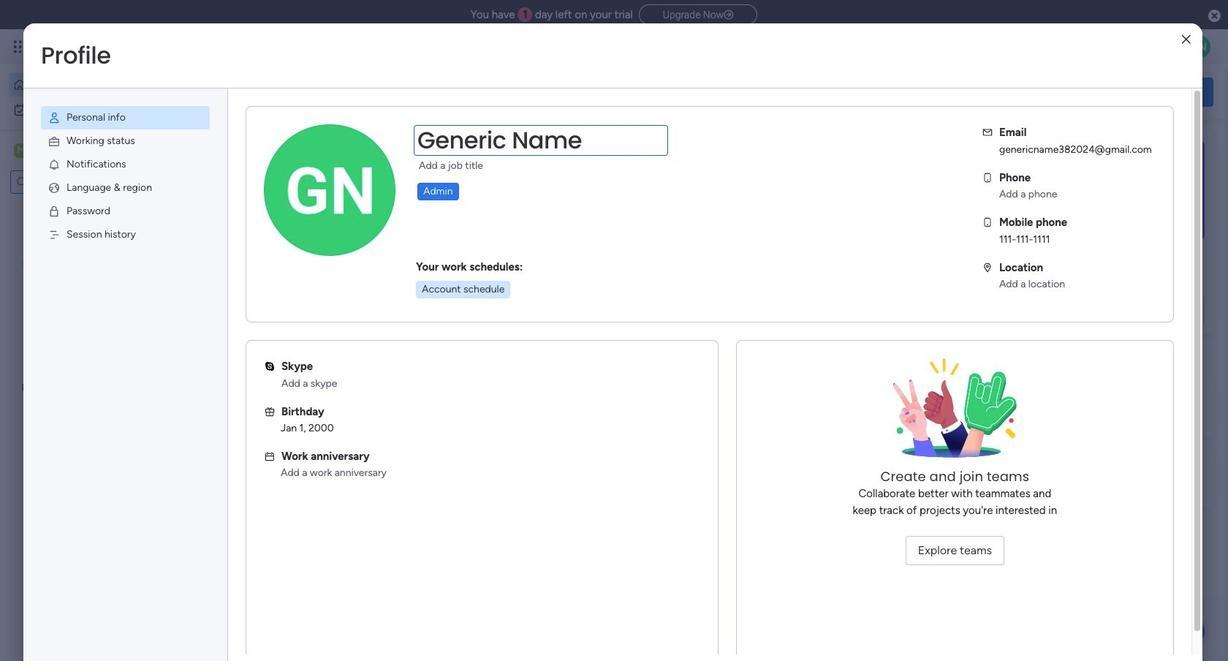 Task type: locate. For each thing, give the bounding box(es) containing it.
v2 user feedback image
[[1007, 84, 1018, 100]]

0 vertical spatial option
[[9, 73, 178, 97]]

1 menu item from the top
[[41, 106, 210, 129]]

quick search results list box
[[226, 166, 960, 360]]

public board image for component icon
[[244, 296, 260, 312]]

1 vertical spatial option
[[9, 98, 178, 121]]

password image
[[48, 205, 61, 218]]

component image
[[486, 319, 499, 332]]

dapulse rightstroke image
[[724, 10, 734, 20]]

2 public board image from the left
[[486, 296, 502, 312]]

dapulse close image
[[1209, 9, 1222, 23]]

working status image
[[48, 135, 61, 148]]

menu menu
[[23, 89, 227, 264]]

4 menu item from the top
[[41, 176, 210, 200]]

public board image up component icon
[[244, 296, 260, 312]]

public board image
[[244, 296, 260, 312], [486, 296, 502, 312]]

5 menu item from the top
[[41, 200, 210, 223]]

None field
[[414, 125, 669, 156]]

option up personal info image
[[9, 73, 178, 97]]

1 option from the top
[[9, 73, 178, 97]]

0 horizontal spatial public board image
[[244, 296, 260, 312]]

public board image up component image
[[486, 296, 502, 312]]

public board image for component image
[[486, 296, 502, 312]]

option up workspace selection element
[[9, 98, 178, 121]]

workspace selection element
[[14, 142, 122, 161]]

personal info image
[[48, 111, 61, 124]]

component image
[[244, 319, 257, 332]]

1 public board image from the left
[[244, 296, 260, 312]]

option
[[9, 73, 178, 97], [9, 98, 178, 121]]

2 option from the top
[[9, 98, 178, 121]]

1 horizontal spatial public board image
[[486, 296, 502, 312]]

open update feed (inbox) image
[[226, 377, 244, 395]]

menu item
[[41, 106, 210, 129], [41, 129, 210, 153], [41, 153, 210, 176], [41, 176, 210, 200], [41, 200, 210, 223], [41, 223, 210, 247]]

workspace image
[[14, 143, 29, 159]]



Task type: describe. For each thing, give the bounding box(es) containing it.
templates image image
[[1008, 140, 1201, 241]]

getting started element
[[995, 379, 1214, 437]]

clear search image
[[106, 175, 121, 189]]

workspace image
[[250, 471, 285, 506]]

session history image
[[48, 228, 61, 241]]

6 menu item from the top
[[41, 223, 210, 247]]

notifications image
[[48, 158, 61, 171]]

add to favorites image
[[436, 297, 451, 311]]

close recently visited image
[[226, 148, 244, 166]]

select product image
[[13, 40, 28, 54]]

2 menu item from the top
[[41, 129, 210, 153]]

generic name image
[[1188, 35, 1211, 59]]

Search in workspace field
[[31, 174, 105, 191]]

3 menu item from the top
[[41, 153, 210, 176]]

close image
[[1183, 34, 1191, 45]]

language & region image
[[48, 181, 61, 195]]

v2 bolt switch image
[[1121, 84, 1129, 100]]

close my workspaces image
[[226, 427, 244, 445]]

no teams image
[[882, 358, 1029, 468]]



Task type: vqa. For each thing, say whether or not it's contained in the screenshot.
"option" to the bottom
yes



